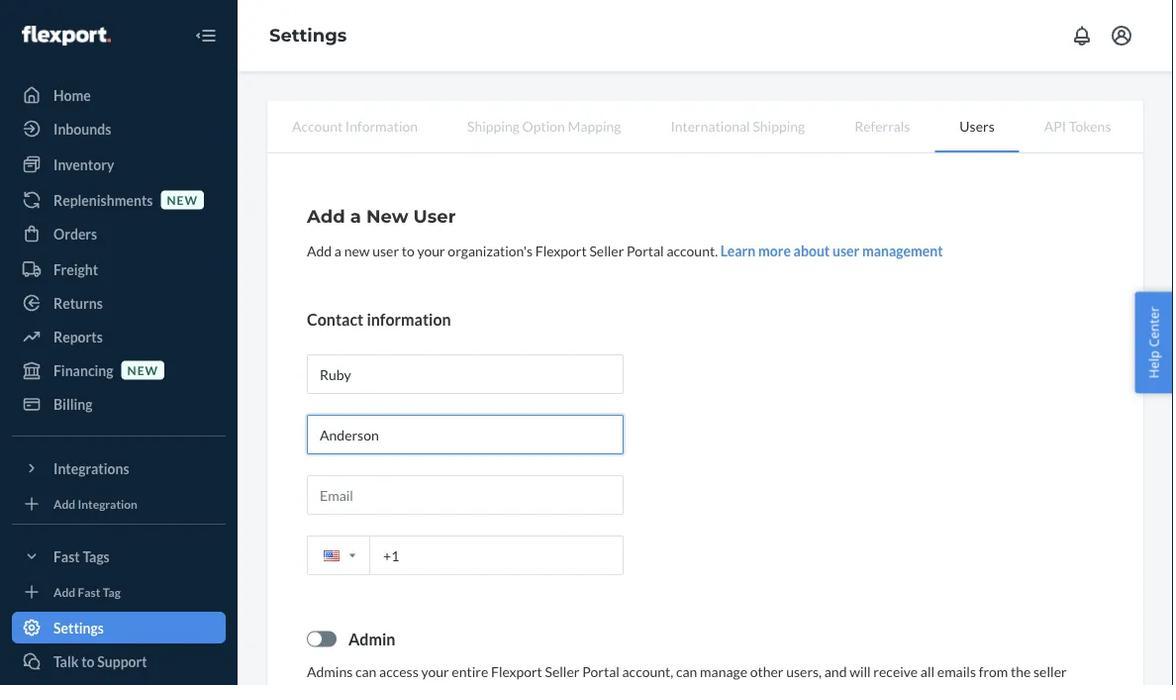 Task type: locate. For each thing, give the bounding box(es) containing it.
add inside add integration link
[[53, 496, 75, 511]]

admin
[[348, 629, 395, 648]]

users
[[960, 117, 995, 134]]

integrations
[[53, 460, 129, 477]]

admins
[[307, 664, 353, 680]]

returns
[[53, 295, 103, 311]]

shipping left 'option'
[[467, 117, 520, 134]]

reports
[[53, 328, 103, 345]]

to right talk
[[81, 653, 95, 670]]

0 horizontal spatial seller
[[545, 664, 580, 680]]

2 user from the left
[[833, 242, 860, 259]]

new
[[167, 192, 198, 207], [344, 242, 370, 259], [127, 363, 158, 377]]

add integration
[[53, 496, 138, 511]]

0 horizontal spatial can
[[355, 664, 377, 680]]

flexport right entire
[[491, 664, 542, 680]]

contact
[[307, 309, 364, 329]]

can left manage
[[676, 664, 697, 680]]

home
[[53, 87, 91, 103]]

a for new
[[335, 242, 342, 259]]

inventory
[[53, 156, 114, 173]]

1 vertical spatial seller
[[545, 664, 580, 680]]

Email text field
[[307, 475, 624, 515]]

settings link up account
[[269, 24, 347, 46]]

reports link
[[12, 321, 226, 352]]

fast
[[53, 548, 80, 565], [78, 585, 100, 599]]

new down reports link
[[127, 363, 158, 377]]

0 vertical spatial seller
[[589, 242, 624, 259]]

shipping inside 'tab'
[[467, 117, 520, 134]]

1 vertical spatial settings link
[[12, 612, 226, 644]]

add inside add fast tag link
[[53, 585, 75, 599]]

0 vertical spatial a
[[350, 205, 361, 227]]

user down 'new'
[[372, 242, 399, 259]]

add down fast tags
[[53, 585, 75, 599]]

and
[[824, 664, 847, 680]]

2 shipping from the left
[[753, 117, 805, 134]]

1 vertical spatial portal
[[582, 664, 620, 680]]

portal
[[627, 242, 664, 259], [582, 664, 620, 680]]

add fast tag
[[53, 585, 121, 599]]

close navigation image
[[194, 24, 218, 48]]

fast left tags
[[53, 548, 80, 565]]

2 horizontal spatial new
[[344, 242, 370, 259]]

billing link
[[12, 388, 226, 420]]

flexport right organization's
[[535, 242, 587, 259]]

portal left account,
[[582, 664, 620, 680]]

talk
[[53, 653, 79, 670]]

a
[[350, 205, 361, 227], [335, 242, 342, 259]]

settings link
[[269, 24, 347, 46], [12, 612, 226, 644]]

your
[[417, 242, 445, 259], [421, 664, 449, 680]]

0 vertical spatial flexport
[[535, 242, 587, 259]]

users tab
[[935, 101, 1019, 152]]

1 horizontal spatial to
[[402, 242, 415, 259]]

the
[[1011, 664, 1031, 680]]

freight
[[53, 261, 98, 278]]

0 vertical spatial settings link
[[269, 24, 347, 46]]

seller
[[589, 242, 624, 259], [545, 664, 580, 680]]

settings up account
[[269, 24, 347, 46]]

First Name text field
[[307, 354, 624, 394]]

0 vertical spatial new
[[167, 192, 198, 207]]

1 horizontal spatial a
[[350, 205, 361, 227]]

new down add a new user
[[344, 242, 370, 259]]

1 horizontal spatial new
[[167, 192, 198, 207]]

new for replenishments
[[167, 192, 198, 207]]

manage
[[700, 664, 748, 680]]

1 vertical spatial your
[[421, 664, 449, 680]]

your inside admins can access your entire flexport seller portal account, can manage other users, and will receive all emails from the seller portal.
[[421, 664, 449, 680]]

2 vertical spatial new
[[127, 363, 158, 377]]

1 vertical spatial settings
[[53, 619, 104, 636]]

1 can from the left
[[355, 664, 377, 680]]

1 horizontal spatial settings link
[[269, 24, 347, 46]]

to down 'new'
[[402, 242, 415, 259]]

0 horizontal spatial user
[[372, 242, 399, 259]]

fast left "tag"
[[78, 585, 100, 599]]

more
[[758, 242, 791, 259]]

1 (702) 123-4567 telephone field
[[307, 535, 624, 575]]

0 vertical spatial portal
[[627, 242, 664, 259]]

add left 'new'
[[307, 205, 345, 227]]

1 horizontal spatial user
[[833, 242, 860, 259]]

0 horizontal spatial to
[[81, 653, 95, 670]]

admins can access your entire flexport seller portal account, can manage other users, and will receive all emails from the seller portal.
[[307, 664, 1067, 685]]

0 horizontal spatial new
[[127, 363, 158, 377]]

1 horizontal spatial seller
[[589, 242, 624, 259]]

seller left account.
[[589, 242, 624, 259]]

1 vertical spatial flexport
[[491, 664, 542, 680]]

user right 'about' on the top of the page
[[833, 242, 860, 259]]

contact information
[[307, 309, 451, 329]]

tab list containing account information
[[267, 101, 1144, 153]]

portal inside admins can access your entire flexport seller portal account, can manage other users, and will receive all emails from the seller portal.
[[582, 664, 620, 680]]

freight link
[[12, 253, 226, 285]]

user
[[413, 205, 456, 227]]

information
[[367, 309, 451, 329]]

1 horizontal spatial shipping
[[753, 117, 805, 134]]

learn more about user management button
[[721, 241, 943, 260]]

to
[[402, 242, 415, 259], [81, 653, 95, 670]]

1 vertical spatial new
[[344, 242, 370, 259]]

1 horizontal spatial can
[[676, 664, 697, 680]]

0 vertical spatial to
[[402, 242, 415, 259]]

fast inside dropdown button
[[53, 548, 80, 565]]

add for add fast tag
[[53, 585, 75, 599]]

portal left account.
[[627, 242, 664, 259]]

0 horizontal spatial settings
[[53, 619, 104, 636]]

add for add a new user
[[307, 205, 345, 227]]

settings
[[269, 24, 347, 46], [53, 619, 104, 636]]

account information
[[292, 117, 418, 134]]

1 vertical spatial to
[[81, 653, 95, 670]]

information
[[345, 117, 418, 134]]

can
[[355, 664, 377, 680], [676, 664, 697, 680]]

financing
[[53, 362, 113, 379]]

your down user
[[417, 242, 445, 259]]

add up contact
[[307, 242, 332, 259]]

flexport logo image
[[22, 26, 111, 46]]

1 vertical spatial a
[[335, 242, 342, 259]]

settings up talk
[[53, 619, 104, 636]]

new for financing
[[127, 363, 158, 377]]

0 horizontal spatial portal
[[582, 664, 620, 680]]

add
[[307, 205, 345, 227], [307, 242, 332, 259], [53, 496, 75, 511], [53, 585, 75, 599]]

0 vertical spatial fast
[[53, 548, 80, 565]]

settings link up talk to support button
[[12, 612, 226, 644]]

flexport
[[535, 242, 587, 259], [491, 664, 542, 680]]

about
[[794, 242, 830, 259]]

seller left account,
[[545, 664, 580, 680]]

your left entire
[[421, 664, 449, 680]]

1 shipping from the left
[[467, 117, 520, 134]]

new up orders "link"
[[167, 192, 198, 207]]

add left integration
[[53, 496, 75, 511]]

shipping
[[467, 117, 520, 134], [753, 117, 805, 134]]

all
[[921, 664, 935, 680]]

a for new
[[350, 205, 361, 227]]

a left 'new'
[[350, 205, 361, 227]]

option
[[522, 117, 565, 134]]

flexport inside admins can access your entire flexport seller portal account, can manage other users, and will receive all emails from the seller portal.
[[491, 664, 542, 680]]

2 can from the left
[[676, 664, 697, 680]]

a down add a new user
[[335, 242, 342, 259]]

user
[[372, 242, 399, 259], [833, 242, 860, 259]]

inbounds
[[53, 120, 111, 137]]

fast tags button
[[12, 541, 226, 572]]

tab list
[[267, 101, 1144, 153]]

0 horizontal spatial settings link
[[12, 612, 226, 644]]

shipping right 'international'
[[753, 117, 805, 134]]

referrals tab
[[830, 101, 935, 150]]

account.
[[667, 242, 718, 259]]

international shipping tab
[[646, 101, 830, 150]]

0 horizontal spatial shipping
[[467, 117, 520, 134]]

can left access
[[355, 664, 377, 680]]

learn
[[721, 242, 756, 259]]

0 vertical spatial settings
[[269, 24, 347, 46]]

open account menu image
[[1110, 24, 1134, 48]]

returns link
[[12, 287, 226, 319]]

emails
[[937, 664, 976, 680]]

0 horizontal spatial a
[[335, 242, 342, 259]]

united states: + 1 image
[[349, 554, 355, 558]]



Task type: describe. For each thing, give the bounding box(es) containing it.
open notifications image
[[1070, 24, 1094, 48]]

integrations button
[[12, 452, 226, 484]]

referrals
[[855, 117, 910, 134]]

users,
[[786, 664, 822, 680]]

Last Name text field
[[307, 415, 624, 454]]

0 vertical spatial your
[[417, 242, 445, 259]]

api tokens
[[1044, 117, 1111, 134]]

portal.
[[307, 683, 347, 685]]

inventory link
[[12, 149, 226, 180]]

add for add integration
[[53, 496, 75, 511]]

tokens
[[1069, 117, 1111, 134]]

api
[[1044, 117, 1066, 134]]

seller inside admins can access your entire flexport seller portal account, can manage other users, and will receive all emails from the seller portal.
[[545, 664, 580, 680]]

replenishments
[[53, 192, 153, 208]]

tag
[[103, 585, 121, 599]]

billing
[[53, 396, 93, 412]]

mapping
[[568, 117, 621, 134]]

add a new user to your organization's flexport seller portal account. learn more about user management
[[307, 242, 943, 259]]

shipping inside tab
[[753, 117, 805, 134]]

shipping option mapping tab
[[443, 101, 646, 150]]

organization's
[[448, 242, 533, 259]]

help center button
[[1135, 292, 1173, 393]]

home link
[[12, 79, 226, 111]]

will
[[850, 664, 871, 680]]

add fast tag link
[[12, 580, 226, 604]]

1 vertical spatial fast
[[78, 585, 100, 599]]

access
[[379, 664, 419, 680]]

from
[[979, 664, 1008, 680]]

support
[[97, 653, 147, 670]]

add integration link
[[12, 492, 226, 516]]

tags
[[83, 548, 110, 565]]

account information tab
[[267, 101, 443, 150]]

to inside button
[[81, 653, 95, 670]]

receive
[[874, 664, 918, 680]]

management
[[862, 242, 943, 259]]

talk to support button
[[12, 646, 226, 677]]

international
[[671, 117, 750, 134]]

account,
[[622, 664, 673, 680]]

add a new user
[[307, 205, 456, 227]]

integration
[[78, 496, 138, 511]]

other
[[750, 664, 784, 680]]

add for add a new user to your organization's flexport seller portal account. learn more about user management
[[307, 242, 332, 259]]

orders
[[53, 225, 97, 242]]

1 horizontal spatial settings
[[269, 24, 347, 46]]

entire
[[452, 664, 488, 680]]

1 horizontal spatial portal
[[627, 242, 664, 259]]

shipping option mapping
[[467, 117, 621, 134]]

seller
[[1034, 664, 1067, 680]]

inbounds link
[[12, 113, 226, 145]]

help
[[1145, 350, 1163, 379]]

new
[[366, 205, 408, 227]]

account
[[292, 117, 343, 134]]

fast tags
[[53, 548, 110, 565]]

help center
[[1145, 307, 1163, 379]]

1 user from the left
[[372, 242, 399, 259]]

talk to support
[[53, 653, 147, 670]]

orders link
[[12, 218, 226, 249]]

international shipping
[[671, 117, 805, 134]]

api tokens tab
[[1019, 101, 1136, 150]]

center
[[1145, 307, 1163, 347]]



Task type: vqa. For each thing, say whether or not it's contained in the screenshot.
Fast
yes



